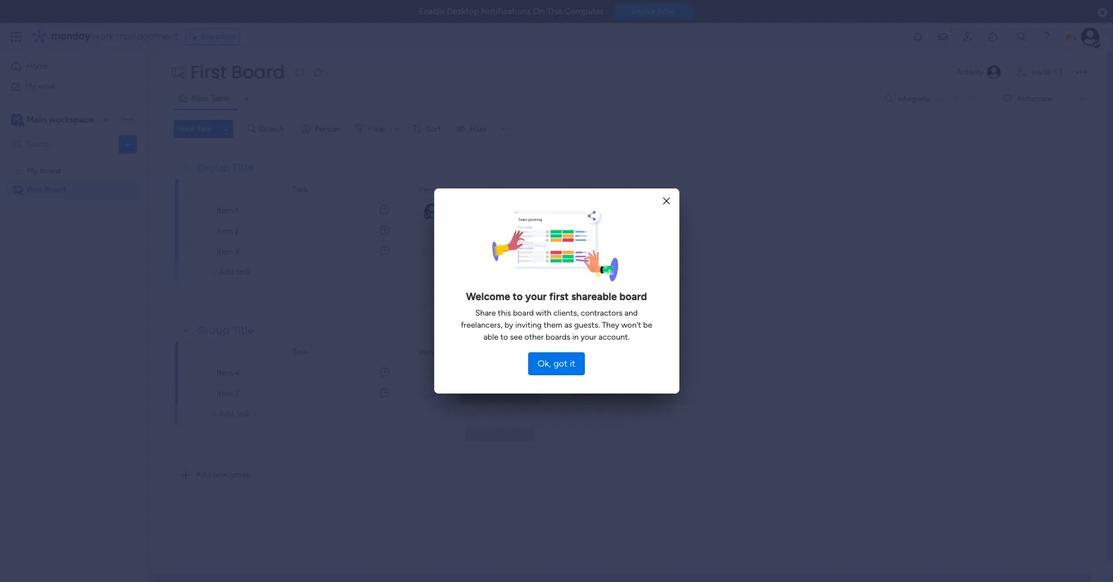 Task type: vqa. For each thing, say whether or not it's contained in the screenshot.
Next
no



Task type: describe. For each thing, give the bounding box(es) containing it.
got
[[554, 358, 568, 369]]

4
[[235, 368, 240, 378]]

first inside list box
[[27, 185, 43, 194]]

1 vertical spatial to
[[500, 332, 508, 342]]

boards
[[546, 332, 570, 342]]

in
[[572, 332, 579, 342]]

1 inside button
[[1059, 67, 1062, 77]]

share
[[475, 308, 496, 318]]

see plans
[[200, 32, 235, 41]]

m
[[13, 114, 20, 124]]

new task button
[[174, 120, 217, 138]]

/
[[1054, 67, 1057, 77]]

First Board field
[[187, 59, 288, 85]]

now!
[[657, 7, 675, 16]]

plans
[[216, 32, 235, 41]]

table
[[211, 93, 229, 103]]

management
[[116, 30, 178, 43]]

and
[[625, 308, 638, 318]]

integrate
[[897, 94, 930, 103]]

activity button
[[952, 63, 1006, 81]]

person button
[[297, 120, 346, 138]]

new task
[[178, 124, 213, 133]]

workspace selection element
[[11, 113, 96, 127]]

enable desktop notifications on this computer
[[419, 6, 604, 17]]

clients,
[[553, 308, 579, 318]]

2 date field from the top
[[569, 346, 591, 359]]

arrow down image
[[390, 122, 404, 136]]

Search in workspace field
[[24, 137, 96, 151]]

enable now!
[[632, 7, 675, 16]]

inbox image
[[937, 31, 949, 42]]

item for item 4
[[217, 368, 233, 378]]

invite members image
[[962, 31, 974, 42]]

group title for 2nd "group title" field from the top of the page
[[197, 323, 254, 337]]

this
[[498, 308, 511, 318]]

ok, got it
[[538, 358, 576, 369]]

0 horizontal spatial your
[[525, 290, 547, 303]]

1 horizontal spatial your
[[581, 332, 597, 342]]

1 image
[[946, 23, 956, 36]]

my work
[[25, 81, 56, 91]]

sort button
[[407, 120, 448, 138]]

contractors
[[581, 308, 623, 318]]

main workspace
[[26, 114, 94, 125]]

invite
[[1032, 67, 1052, 77]]

2 16 nov from the top
[[570, 369, 593, 378]]

notifications image
[[912, 31, 924, 42]]

invite / 1 button
[[1011, 63, 1067, 81]]

work for my
[[38, 81, 56, 91]]

2 nov from the top
[[580, 227, 593, 235]]

1 horizontal spatial shareable board image
[[171, 65, 184, 79]]

see
[[510, 332, 523, 342]]

automate
[[1017, 94, 1052, 103]]

they
[[602, 320, 619, 330]]

item 5
[[217, 389, 240, 399]]

workspace image
[[11, 113, 22, 126]]

group
[[230, 470, 251, 480]]

my work button
[[7, 77, 123, 95]]

v2 search image
[[248, 122, 256, 135]]

1 horizontal spatial board
[[231, 59, 285, 85]]

desktop
[[447, 6, 479, 17]]

item 3
[[217, 247, 239, 257]]

as
[[564, 320, 572, 330]]

1 horizontal spatial first board
[[190, 59, 285, 85]]

person for second person field from the bottom of the page
[[419, 185, 444, 194]]

add new group
[[196, 470, 251, 480]]

add
[[196, 470, 211, 480]]

2 group from the top
[[197, 323, 230, 337]]

main table
[[191, 93, 229, 103]]

my board
[[27, 165, 61, 175]]

work for monday
[[93, 30, 113, 43]]

with
[[536, 308, 551, 318]]

welcome to your first shareable board share this board with clients, contractors and freelancers, by inviting them as guests. they won't be able to see other boards in your account.
[[461, 290, 652, 342]]

see plans button
[[185, 28, 240, 45]]

computer
[[564, 6, 604, 17]]

search everything image
[[1016, 31, 1027, 42]]

new
[[178, 124, 195, 133]]

board inside list box
[[45, 185, 66, 194]]

title for 2nd "group title" field from the top of the page
[[232, 323, 254, 337]]

2 group title field from the top
[[194, 323, 257, 338]]

select product image
[[10, 31, 22, 42]]

inviting
[[515, 320, 542, 330]]

account.
[[599, 332, 630, 342]]

3 nov from the top
[[579, 247, 593, 256]]

2 person field from the top
[[417, 346, 447, 359]]

1 person field from the top
[[417, 184, 447, 196]]

task for first "group title" field
[[292, 184, 308, 194]]

see
[[200, 32, 214, 41]]

3
[[235, 247, 239, 257]]

filter button
[[350, 120, 404, 138]]

item 2
[[217, 226, 239, 236]]

activity
[[956, 67, 984, 77]]

group title for first "group title" field
[[197, 160, 254, 175]]

0 horizontal spatial shareable board image
[[12, 184, 23, 195]]

item for item 5
[[217, 389, 233, 399]]

freelancers,
[[461, 320, 503, 330]]

by
[[505, 320, 513, 330]]

sort
[[426, 124, 441, 134]]

new
[[213, 470, 228, 480]]

1 18 from the top
[[570, 227, 578, 235]]

person inside popup button
[[315, 124, 339, 134]]

1 group title field from the top
[[194, 160, 257, 175]]



Task type: locate. For each thing, give the bounding box(es) containing it.
it right on
[[519, 206, 524, 215]]

0 vertical spatial shareable board image
[[171, 65, 184, 79]]

0 horizontal spatial board
[[40, 165, 61, 175]]

help image
[[1041, 31, 1052, 42]]

hide button
[[451, 120, 494, 138]]

1 group title from the top
[[197, 160, 254, 175]]

board down the search in workspace field
[[40, 165, 61, 175]]

Search field
[[256, 121, 290, 137]]

item for item 1
[[217, 206, 233, 215]]

1 horizontal spatial to
[[513, 290, 523, 303]]

0 horizontal spatial to
[[500, 332, 508, 342]]

4 nov from the top
[[579, 369, 593, 378]]

show board description image
[[293, 66, 307, 78]]

shareable board image
[[171, 65, 184, 79], [12, 184, 23, 195]]

1 vertical spatial person field
[[417, 346, 447, 359]]

title
[[232, 160, 254, 175], [232, 323, 254, 337]]

enable
[[419, 6, 445, 17], [632, 7, 655, 16]]

1 vertical spatial group title
[[197, 323, 254, 337]]

1 horizontal spatial first
[[190, 59, 227, 85]]

0 vertical spatial my
[[25, 81, 36, 91]]

1 16 nov from the top
[[570, 247, 593, 256]]

16 down ok, got it
[[570, 369, 578, 378]]

1 vertical spatial title
[[232, 323, 254, 337]]

work inside button
[[38, 81, 56, 91]]

first board up the add view icon
[[190, 59, 285, 85]]

1 vertical spatial group
[[197, 323, 230, 337]]

0 vertical spatial date field
[[569, 184, 591, 196]]

board
[[231, 59, 285, 85], [45, 185, 66, 194]]

date up 19 nov
[[572, 185, 589, 194]]

item
[[217, 206, 233, 215], [217, 226, 233, 236], [217, 247, 233, 257], [217, 368, 233, 378], [217, 389, 233, 399]]

working on it
[[476, 206, 524, 215]]

16
[[570, 247, 578, 256], [570, 369, 578, 378]]

0 horizontal spatial work
[[38, 81, 56, 91]]

list box
[[0, 158, 146, 354]]

task inside button
[[197, 124, 213, 133]]

0 horizontal spatial board
[[45, 185, 66, 194]]

first board inside list box
[[27, 185, 66, 194]]

1 date field from the top
[[569, 184, 591, 196]]

enable for enable now!
[[632, 7, 655, 16]]

1 up 2
[[235, 206, 238, 215]]

first down my board
[[27, 185, 43, 194]]

1 vertical spatial board
[[619, 290, 647, 303]]

1 date from the top
[[572, 185, 589, 194]]

18 down 19
[[570, 227, 578, 235]]

1 vertical spatial task
[[292, 184, 308, 194]]

close image
[[663, 197, 670, 205]]

item left 4
[[217, 368, 233, 378]]

date field up 19 nov
[[569, 184, 591, 196]]

monday
[[51, 30, 90, 43]]

title for first "group title" field
[[232, 160, 254, 175]]

date for second date field from the bottom
[[572, 185, 589, 194]]

0 vertical spatial it
[[519, 206, 524, 215]]

0 vertical spatial board
[[231, 59, 285, 85]]

jacob simon image
[[1081, 27, 1099, 46]]

other
[[525, 332, 544, 342]]

title down v2 search icon at top left
[[232, 160, 254, 175]]

done
[[490, 226, 509, 235]]

0 vertical spatial person
[[315, 124, 339, 134]]

home
[[26, 61, 48, 71]]

0 horizontal spatial first
[[27, 185, 43, 194]]

work
[[93, 30, 113, 43], [38, 81, 56, 91]]

board up and
[[619, 290, 647, 303]]

group up item 4
[[197, 323, 230, 337]]

main
[[191, 93, 209, 103], [26, 114, 46, 125]]

Person field
[[417, 184, 447, 196], [417, 346, 447, 359]]

title up 4
[[232, 323, 254, 337]]

item up the item 2
[[217, 206, 233, 215]]

2 group title from the top
[[197, 323, 254, 337]]

1 vertical spatial first
[[27, 185, 43, 194]]

angle down image
[[223, 125, 228, 133]]

main inside main table button
[[191, 93, 209, 103]]

first up 'main table'
[[190, 59, 227, 85]]

autopilot image
[[1002, 91, 1012, 105]]

1 vertical spatial 16
[[570, 369, 578, 378]]

18 down ok, got it button
[[570, 389, 578, 398]]

Status field
[[485, 184, 514, 196]]

0 vertical spatial title
[[232, 160, 254, 175]]

it for ok, got it
[[570, 358, 576, 369]]

1 vertical spatial my
[[27, 165, 38, 175]]

0 vertical spatial work
[[93, 30, 113, 43]]

3 item from the top
[[217, 247, 233, 257]]

my down the search in workspace field
[[27, 165, 38, 175]]

1 title from the top
[[232, 160, 254, 175]]

item for item 2
[[217, 226, 233, 236]]

first
[[190, 59, 227, 85], [27, 185, 43, 194]]

won't
[[621, 320, 641, 330]]

0 vertical spatial 1
[[1059, 67, 1062, 77]]

0 vertical spatial 16 nov
[[570, 247, 593, 256]]

0 horizontal spatial enable
[[419, 6, 445, 17]]

1 horizontal spatial main
[[191, 93, 209, 103]]

board inside list box
[[40, 165, 61, 175]]

enable left desktop
[[419, 6, 445, 17]]

your up with
[[525, 290, 547, 303]]

home button
[[7, 57, 123, 76]]

person for first person field from the bottom of the page
[[419, 347, 444, 357]]

item for item 3
[[217, 247, 233, 257]]

0 vertical spatial first
[[190, 59, 227, 85]]

1 vertical spatial date
[[572, 347, 589, 357]]

0 vertical spatial group
[[197, 160, 230, 175]]

main inside workspace selection element
[[26, 114, 46, 125]]

0 vertical spatial to
[[513, 290, 523, 303]]

status
[[488, 185, 511, 194]]

2 vertical spatial task
[[292, 347, 308, 357]]

1
[[1059, 67, 1062, 77], [235, 206, 238, 215]]

to left see
[[500, 332, 508, 342]]

2 18 from the top
[[570, 389, 578, 398]]

item left the 5
[[217, 389, 233, 399]]

list box containing my board
[[0, 158, 146, 354]]

your
[[525, 290, 547, 303], [581, 332, 597, 342]]

0 horizontal spatial first board
[[27, 185, 66, 194]]

person
[[315, 124, 339, 134], [419, 185, 444, 194], [419, 347, 444, 357]]

0 vertical spatial person field
[[417, 184, 447, 196]]

0 vertical spatial group title
[[197, 160, 254, 175]]

2 title from the top
[[232, 323, 254, 337]]

19
[[570, 207, 578, 215]]

1 vertical spatial shareable board image
[[12, 184, 23, 195]]

0 vertical spatial first board
[[190, 59, 285, 85]]

monday work management
[[51, 30, 178, 43]]

my
[[25, 81, 36, 91], [27, 165, 38, 175]]

1 right /
[[1059, 67, 1062, 77]]

invite / 1
[[1032, 67, 1062, 77]]

main table button
[[174, 89, 238, 108]]

0 vertical spatial date
[[572, 185, 589, 194]]

1 vertical spatial person
[[419, 185, 444, 194]]

1 vertical spatial 18 nov
[[570, 389, 593, 398]]

to
[[513, 290, 523, 303], [500, 332, 508, 342]]

dapulse integrations image
[[884, 94, 893, 103]]

0 vertical spatial group title field
[[194, 160, 257, 175]]

18 nov down ok, got it button
[[570, 389, 593, 398]]

it right got
[[570, 358, 576, 369]]

2 16 from the top
[[570, 369, 578, 378]]

workspace
[[49, 114, 94, 125]]

group down angle down image
[[197, 160, 230, 175]]

it inside ok, got it button
[[570, 358, 576, 369]]

0 vertical spatial 16
[[570, 247, 578, 256]]

apps image
[[988, 31, 999, 42]]

enable inside button
[[632, 7, 655, 16]]

item 1
[[217, 206, 238, 215]]

group title
[[197, 160, 254, 175], [197, 323, 254, 337]]

1 nov from the top
[[579, 207, 593, 215]]

0 vertical spatial 18
[[570, 227, 578, 235]]

your down guests.
[[581, 332, 597, 342]]

them
[[544, 320, 562, 330]]

group title field down angle down image
[[194, 160, 257, 175]]

1 horizontal spatial board
[[513, 308, 534, 318]]

2 item from the top
[[217, 226, 233, 236]]

enable now! button
[[613, 3, 694, 20]]

2
[[235, 226, 239, 236]]

Group Title field
[[194, 160, 257, 175], [194, 323, 257, 338]]

1 16 from the top
[[570, 247, 578, 256]]

0 vertical spatial task
[[197, 124, 213, 133]]

1 vertical spatial first board
[[27, 185, 66, 194]]

my inside button
[[25, 81, 36, 91]]

nov
[[579, 207, 593, 215], [580, 227, 593, 235], [579, 247, 593, 256], [579, 369, 593, 378], [580, 389, 593, 398]]

item left 3 in the left of the page
[[217, 247, 233, 257]]

guests.
[[574, 320, 600, 330]]

collapse board header image
[[1078, 94, 1087, 103]]

group title field up item 4
[[194, 323, 257, 338]]

0 vertical spatial board
[[40, 165, 61, 175]]

main for main workspace
[[26, 114, 46, 125]]

1 vertical spatial 1
[[235, 206, 238, 215]]

board down my board
[[45, 185, 66, 194]]

1 vertical spatial 16 nov
[[570, 369, 593, 378]]

1 horizontal spatial it
[[570, 358, 576, 369]]

5
[[235, 389, 240, 399]]

filter
[[368, 124, 386, 134]]

on
[[508, 206, 517, 215]]

5 nov from the top
[[580, 389, 593, 398]]

ok, got it button
[[528, 352, 585, 375]]

1 horizontal spatial work
[[93, 30, 113, 43]]

board up inviting
[[513, 308, 534, 318]]

0 vertical spatial your
[[525, 290, 547, 303]]

2 horizontal spatial board
[[619, 290, 647, 303]]

Date field
[[569, 184, 591, 196], [569, 346, 591, 359]]

board
[[40, 165, 61, 175], [619, 290, 647, 303], [513, 308, 534, 318]]

on
[[533, 6, 545, 17]]

2 vertical spatial person
[[419, 347, 444, 357]]

able
[[484, 332, 498, 342]]

it for working on it
[[519, 206, 524, 215]]

1 vertical spatial work
[[38, 81, 56, 91]]

first board
[[190, 59, 285, 85], [27, 185, 66, 194]]

1 horizontal spatial 1
[[1059, 67, 1062, 77]]

1 horizontal spatial enable
[[632, 7, 655, 16]]

1 vertical spatial board
[[45, 185, 66, 194]]

item 4
[[217, 368, 240, 378]]

1 vertical spatial 18
[[570, 389, 578, 398]]

2 18 nov from the top
[[570, 389, 593, 398]]

18 nov down 19 nov
[[570, 227, 593, 235]]

my for my work
[[25, 81, 36, 91]]

1 group from the top
[[197, 160, 230, 175]]

16 down 19
[[570, 247, 578, 256]]

0 horizontal spatial main
[[26, 114, 46, 125]]

date for 1st date field from the bottom of the page
[[572, 347, 589, 357]]

16 nov down ok, got it
[[570, 369, 593, 378]]

16 nov down 19 nov
[[570, 247, 593, 256]]

notifications
[[481, 6, 531, 17]]

main for main table
[[191, 93, 209, 103]]

18 nov
[[570, 227, 593, 235], [570, 389, 593, 398]]

it
[[519, 206, 524, 215], [570, 358, 576, 369]]

1 vertical spatial your
[[581, 332, 597, 342]]

my for my board
[[27, 165, 38, 175]]

group title down angle down image
[[197, 160, 254, 175]]

0 horizontal spatial it
[[519, 206, 524, 215]]

2 vertical spatial board
[[513, 308, 534, 318]]

2 date from the top
[[572, 347, 589, 357]]

be
[[643, 320, 652, 330]]

4 item from the top
[[217, 368, 233, 378]]

task for 2nd "group title" field from the top of the page
[[292, 347, 308, 357]]

1 vertical spatial it
[[570, 358, 576, 369]]

welcome
[[466, 290, 510, 303]]

enable for enable desktop notifications on this computer
[[419, 6, 445, 17]]

1 vertical spatial group title field
[[194, 323, 257, 338]]

ok,
[[538, 358, 551, 369]]

5 item from the top
[[217, 389, 233, 399]]

to right welcome
[[513, 290, 523, 303]]

1 vertical spatial main
[[26, 114, 46, 125]]

date field down in
[[569, 346, 591, 359]]

first
[[549, 290, 569, 303]]

working
[[476, 206, 506, 215]]

my down 'home' on the top left of page
[[25, 81, 36, 91]]

dapulse close image
[[1098, 7, 1107, 18]]

item left 2
[[217, 226, 233, 236]]

1 18 nov from the top
[[570, 227, 593, 235]]

enable left now!
[[632, 7, 655, 16]]

hide
[[470, 124, 487, 134]]

1 vertical spatial date field
[[569, 346, 591, 359]]

1 item from the top
[[217, 206, 233, 215]]

0 vertical spatial 18 nov
[[570, 227, 593, 235]]

work right monday
[[93, 30, 113, 43]]

add to favorites image
[[312, 66, 324, 78]]

0 vertical spatial main
[[191, 93, 209, 103]]

0 horizontal spatial 1
[[235, 206, 238, 215]]

first board down my board
[[27, 185, 66, 194]]

add new group button
[[175, 466, 256, 484]]

this
[[547, 6, 562, 17]]

group
[[197, 160, 230, 175], [197, 323, 230, 337]]

group title up item 4
[[197, 323, 254, 337]]

work down 'home' on the top left of page
[[38, 81, 56, 91]]

main left table
[[191, 93, 209, 103]]

main right workspace icon
[[26, 114, 46, 125]]

date down in
[[572, 347, 589, 357]]

add view image
[[245, 94, 250, 103]]

board up the add view icon
[[231, 59, 285, 85]]

19 nov
[[570, 207, 593, 215]]

shareable
[[571, 290, 617, 303]]



